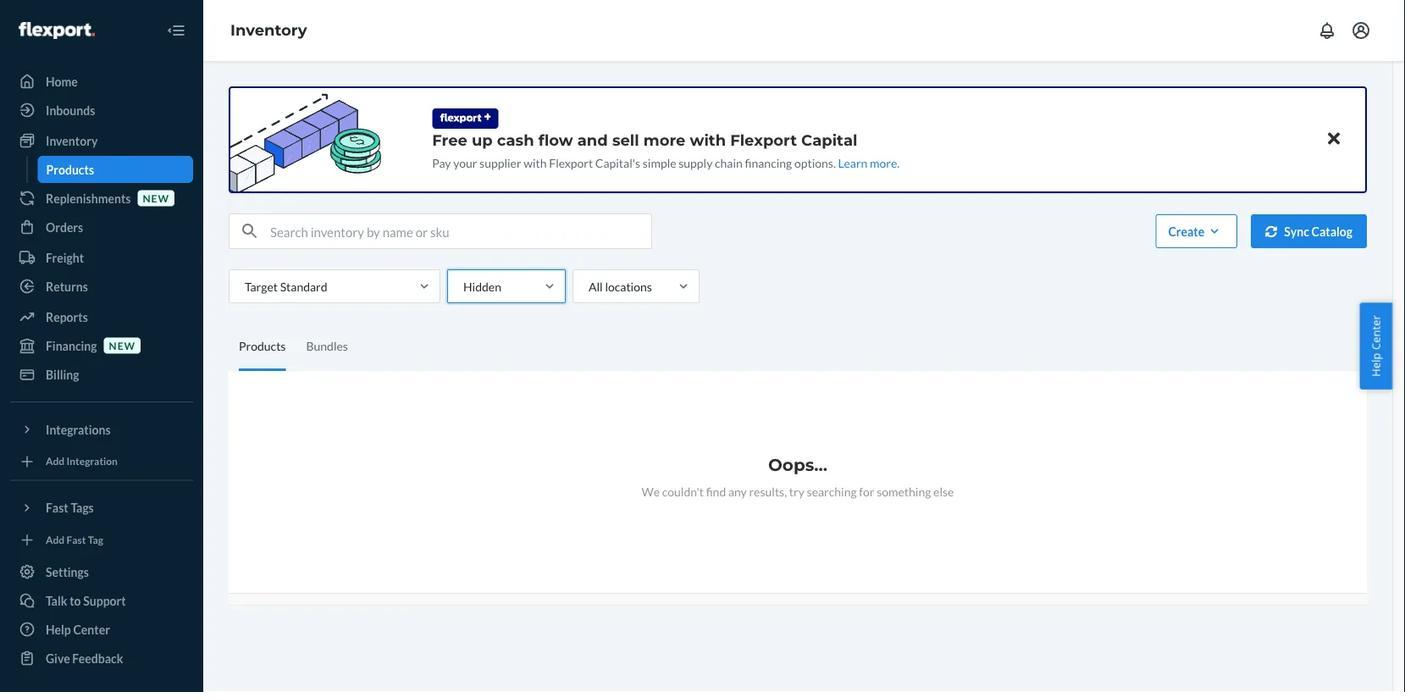 Task type: vqa. For each thing, say whether or not it's contained in the screenshot.
the column at bottom
no



Task type: describe. For each thing, give the bounding box(es) containing it.
tag
[[88, 534, 103, 546]]

supplier
[[480, 156, 522, 170]]

1 vertical spatial fast
[[67, 534, 86, 546]]

open notifications image
[[1318, 20, 1338, 41]]

and
[[578, 131, 608, 149]]

create button
[[1156, 214, 1238, 248]]

learn
[[839, 156, 868, 170]]

close navigation image
[[166, 20, 186, 41]]

sync alt image
[[1266, 226, 1278, 238]]

replenishments
[[46, 191, 131, 206]]

0 horizontal spatial help center
[[46, 622, 110, 637]]

talk to support
[[46, 594, 126, 608]]

0 vertical spatial products
[[46, 162, 94, 177]]

1 vertical spatial with
[[524, 156, 547, 170]]

something
[[877, 484, 932, 499]]

0 horizontal spatial flexport
[[549, 156, 593, 170]]

your
[[454, 156, 477, 170]]

billing link
[[10, 361, 193, 388]]

we couldn't find any results, try searching for something else
[[642, 484, 955, 499]]

fast inside dropdown button
[[46, 501, 68, 515]]

.
[[898, 156, 900, 170]]

reports
[[46, 310, 88, 324]]

financing
[[46, 339, 97, 353]]

up
[[472, 131, 493, 149]]

0 horizontal spatial inventory
[[46, 133, 98, 148]]

standard
[[280, 279, 328, 294]]

reports link
[[10, 303, 193, 331]]

integrations button
[[10, 416, 193, 443]]

sync catalog
[[1285, 224, 1353, 239]]

freight
[[46, 250, 84, 265]]

add for add integration
[[46, 455, 65, 468]]

fast tags button
[[10, 495, 193, 522]]

all locations
[[589, 279, 652, 294]]

target
[[245, 279, 278, 294]]

add fast tag link
[[10, 528, 193, 552]]

returns link
[[10, 273, 193, 300]]

orders
[[46, 220, 83, 234]]

sync
[[1285, 224, 1310, 239]]

add integration link
[[10, 450, 193, 473]]

add integration
[[46, 455, 118, 468]]

help center button
[[1361, 303, 1393, 390]]

new for financing
[[109, 339, 136, 352]]

give
[[46, 651, 70, 666]]

cash
[[497, 131, 534, 149]]

Search inventory by name or sku text field
[[270, 214, 652, 248]]

center inside button
[[1369, 315, 1384, 350]]

capital
[[802, 131, 858, 149]]

home
[[46, 74, 78, 89]]

for
[[860, 484, 875, 499]]

financing
[[745, 156, 793, 170]]

freight link
[[10, 244, 193, 271]]

billing
[[46, 367, 79, 382]]

free
[[432, 131, 468, 149]]

give feedback button
[[10, 645, 193, 672]]

products link
[[38, 156, 193, 183]]

target standard
[[245, 279, 328, 294]]

integration
[[67, 455, 118, 468]]

free up cash flow and sell more with flexport capital pay your supplier with flexport capital's simple supply chain financing options. learn more .
[[432, 131, 900, 170]]

1 vertical spatial center
[[73, 622, 110, 637]]

find
[[707, 484, 727, 499]]

new for replenishments
[[143, 192, 169, 204]]

help center link
[[10, 616, 193, 643]]

chain
[[715, 156, 743, 170]]

inbounds link
[[10, 97, 193, 124]]

options.
[[795, 156, 836, 170]]

1 horizontal spatial inventory link
[[231, 21, 307, 40]]

give feedback
[[46, 651, 123, 666]]

any
[[729, 484, 747, 499]]

couldn't
[[662, 484, 704, 499]]



Task type: locate. For each thing, give the bounding box(es) containing it.
0 vertical spatial fast
[[46, 501, 68, 515]]

inventory link
[[231, 21, 307, 40], [10, 127, 193, 154]]

1 horizontal spatial flexport
[[731, 131, 797, 149]]

learn more link
[[839, 156, 898, 170]]

flexport up financing
[[731, 131, 797, 149]]

1 vertical spatial inventory link
[[10, 127, 193, 154]]

bundles
[[306, 339, 348, 353]]

0 vertical spatial add
[[46, 455, 65, 468]]

0 vertical spatial flexport
[[731, 131, 797, 149]]

1 horizontal spatial new
[[143, 192, 169, 204]]

new down products link
[[143, 192, 169, 204]]

tags
[[71, 501, 94, 515]]

0 vertical spatial inventory link
[[231, 21, 307, 40]]

new
[[143, 192, 169, 204], [109, 339, 136, 352]]

flexport logo image
[[19, 22, 95, 39]]

0 vertical spatial center
[[1369, 315, 1384, 350]]

0 horizontal spatial more
[[644, 131, 686, 149]]

with up supply
[[690, 131, 726, 149]]

center
[[1369, 315, 1384, 350], [73, 622, 110, 637]]

searching
[[807, 484, 857, 499]]

1 horizontal spatial inventory
[[231, 21, 307, 40]]

fast left tag
[[67, 534, 86, 546]]

else
[[934, 484, 955, 499]]

capital's
[[596, 156, 641, 170]]

with
[[690, 131, 726, 149], [524, 156, 547, 170]]

0 horizontal spatial new
[[109, 339, 136, 352]]

products down target
[[239, 339, 286, 353]]

talk
[[46, 594, 67, 608]]

simple
[[643, 156, 677, 170]]

1 horizontal spatial more
[[870, 156, 898, 170]]

create
[[1169, 224, 1205, 239]]

1 vertical spatial add
[[46, 534, 65, 546]]

2 add from the top
[[46, 534, 65, 546]]

support
[[83, 594, 126, 608]]

1 vertical spatial flexport
[[549, 156, 593, 170]]

products up replenishments
[[46, 162, 94, 177]]

1 horizontal spatial help
[[1369, 353, 1384, 377]]

help inside button
[[1369, 353, 1384, 377]]

home link
[[10, 68, 193, 95]]

sync catalog button
[[1252, 214, 1368, 248]]

settings
[[46, 565, 89, 579]]

we
[[642, 484, 660, 499]]

1 horizontal spatial center
[[1369, 315, 1384, 350]]

to
[[70, 594, 81, 608]]

1 vertical spatial inventory
[[46, 133, 98, 148]]

add
[[46, 455, 65, 468], [46, 534, 65, 546]]

pay
[[432, 156, 451, 170]]

talk to support button
[[10, 587, 193, 614]]

1 horizontal spatial products
[[239, 339, 286, 353]]

close image
[[1329, 129, 1341, 149]]

supply
[[679, 156, 713, 170]]

more right the learn
[[870, 156, 898, 170]]

0 horizontal spatial center
[[73, 622, 110, 637]]

0 horizontal spatial help
[[46, 622, 71, 637]]

help
[[1369, 353, 1384, 377], [46, 622, 71, 637]]

returns
[[46, 279, 88, 294]]

flexport
[[731, 131, 797, 149], [549, 156, 593, 170]]

with down cash
[[524, 156, 547, 170]]

1 vertical spatial more
[[870, 156, 898, 170]]

help center inside button
[[1369, 315, 1384, 377]]

1 vertical spatial products
[[239, 339, 286, 353]]

catalog
[[1312, 224, 1353, 239]]

hidden
[[464, 279, 502, 294]]

inventory
[[231, 21, 307, 40], [46, 133, 98, 148]]

1 add from the top
[[46, 455, 65, 468]]

add up settings
[[46, 534, 65, 546]]

flexport down flow
[[549, 156, 593, 170]]

0 vertical spatial new
[[143, 192, 169, 204]]

add left integration
[[46, 455, 65, 468]]

all
[[589, 279, 603, 294]]

1 vertical spatial help
[[46, 622, 71, 637]]

fast
[[46, 501, 68, 515], [67, 534, 86, 546]]

fast tags
[[46, 501, 94, 515]]

sell
[[613, 131, 640, 149]]

1 vertical spatial new
[[109, 339, 136, 352]]

oops...
[[769, 455, 828, 475]]

inbounds
[[46, 103, 95, 117]]

0 horizontal spatial with
[[524, 156, 547, 170]]

more up simple
[[644, 131, 686, 149]]

orders link
[[10, 214, 193, 241]]

add for add fast tag
[[46, 534, 65, 546]]

0 vertical spatial help
[[1369, 353, 1384, 377]]

1 horizontal spatial with
[[690, 131, 726, 149]]

0 vertical spatial with
[[690, 131, 726, 149]]

settings link
[[10, 559, 193, 586]]

0 vertical spatial more
[[644, 131, 686, 149]]

feedback
[[72, 651, 123, 666]]

try
[[790, 484, 805, 499]]

results,
[[750, 484, 787, 499]]

1 horizontal spatial help center
[[1369, 315, 1384, 377]]

flow
[[539, 131, 573, 149]]

help center
[[1369, 315, 1384, 377], [46, 622, 110, 637]]

0 vertical spatial inventory
[[231, 21, 307, 40]]

open account menu image
[[1352, 20, 1372, 41]]

fast left tags
[[46, 501, 68, 515]]

products
[[46, 162, 94, 177], [239, 339, 286, 353]]

0 horizontal spatial products
[[46, 162, 94, 177]]

more
[[644, 131, 686, 149], [870, 156, 898, 170]]

integrations
[[46, 422, 111, 437]]

0 horizontal spatial inventory link
[[10, 127, 193, 154]]

0 vertical spatial help center
[[1369, 315, 1384, 377]]

add fast tag
[[46, 534, 103, 546]]

new down reports link
[[109, 339, 136, 352]]

locations
[[605, 279, 652, 294]]

1 vertical spatial help center
[[46, 622, 110, 637]]



